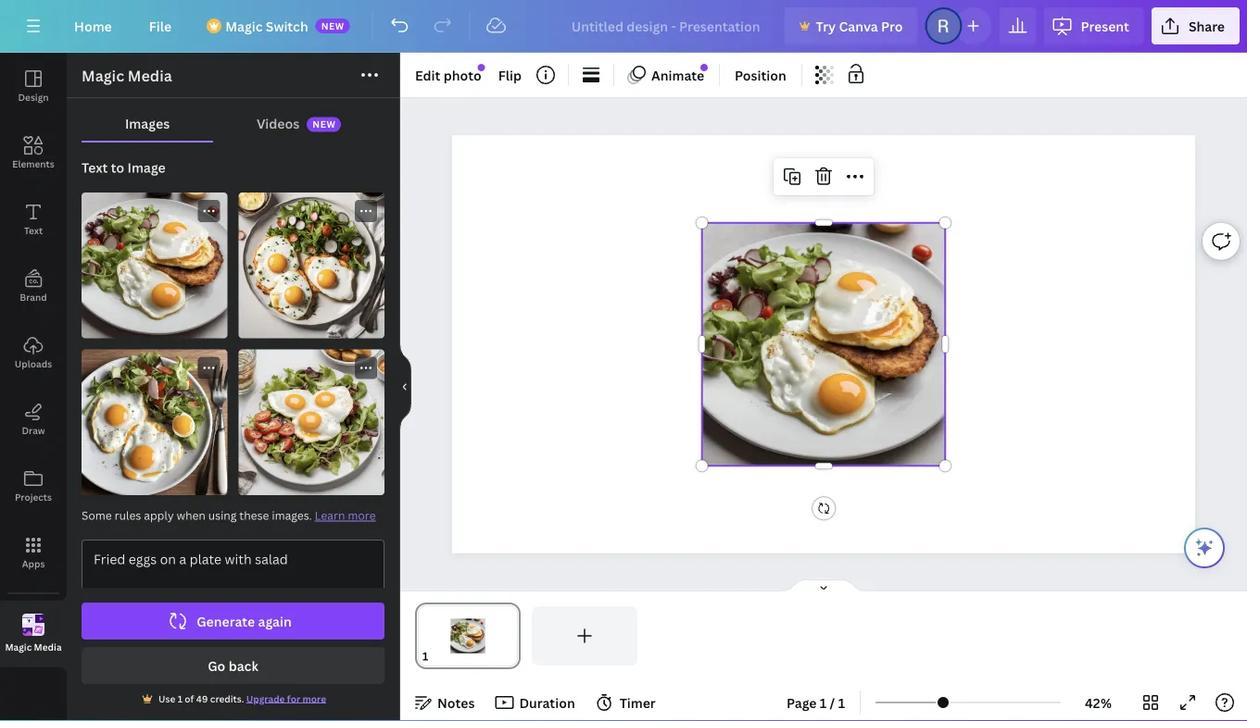 Task type: vqa. For each thing, say whether or not it's contained in the screenshot.
The 42% Dropdown Button
yes



Task type: describe. For each thing, give the bounding box(es) containing it.
text for text to image
[[82, 159, 108, 177]]

file button
[[134, 7, 186, 44]]

0 vertical spatial magic media
[[82, 66, 172, 86]]

apps
[[22, 558, 45, 570]]

1 vertical spatial more
[[303, 693, 326, 706]]

magic inside button
[[5, 641, 32, 654]]

some
[[82, 508, 112, 524]]

photo
[[444, 66, 482, 84]]

new image for edit photo
[[478, 64, 485, 71]]

Describe an image. Include objects, colors, places... text field
[[82, 541, 384, 620]]

canva assistant image
[[1194, 537, 1216, 560]]

text button
[[0, 186, 67, 253]]

projects
[[15, 491, 52, 504]]

/
[[830, 695, 835, 712]]

duration
[[519, 695, 575, 712]]

magic media button
[[0, 601, 67, 668]]

flip
[[498, 66, 522, 84]]

generate again
[[197, 613, 292, 631]]

learn
[[315, 508, 345, 524]]

0 vertical spatial more
[[348, 508, 376, 524]]

of
[[185, 693, 194, 706]]

brand
[[20, 291, 47, 303]]

1 vertical spatial new
[[313, 118, 336, 131]]

upgrade for more link
[[246, 693, 326, 706]]

0 vertical spatial media
[[128, 66, 172, 86]]

main menu bar
[[0, 0, 1247, 53]]

42% button
[[1069, 689, 1129, 718]]

try canva pro
[[816, 17, 903, 35]]

Design title text field
[[557, 7, 777, 44]]

apps button
[[0, 520, 67, 587]]

hide pages image
[[779, 579, 868, 594]]

learn more link
[[315, 508, 376, 524]]

text for text
[[24, 224, 43, 237]]

page 1 / 1
[[787, 695, 845, 712]]

side panel tab list
[[0, 53, 67, 668]]

these
[[239, 508, 269, 524]]

animate
[[651, 66, 704, 84]]

edit
[[415, 66, 441, 84]]

page 1 image
[[415, 607, 521, 666]]

brand button
[[0, 253, 67, 320]]

share
[[1189, 17, 1225, 35]]

Page title text field
[[436, 648, 444, 666]]

images button
[[82, 106, 213, 141]]

position button
[[728, 60, 794, 90]]

42%
[[1085, 695, 1112, 712]]

file
[[149, 17, 172, 35]]

back
[[229, 657, 258, 675]]

draw
[[22, 424, 45, 437]]

using
[[208, 508, 237, 524]]

design
[[18, 91, 49, 103]]

hide image
[[399, 343, 411, 432]]

media inside button
[[34, 641, 62, 654]]

image
[[127, 159, 166, 177]]

go back
[[208, 657, 258, 675]]

position
[[735, 66, 787, 84]]

notes
[[437, 695, 475, 712]]

upgrade
[[246, 693, 285, 706]]



Task type: locate. For each thing, give the bounding box(es) containing it.
2 new image from the left
[[478, 64, 485, 71]]

new right switch
[[321, 19, 345, 32]]

media down apps
[[34, 641, 62, 654]]

magic left switch
[[225, 17, 263, 35]]

text up brand button
[[24, 224, 43, 237]]

0 horizontal spatial text
[[24, 224, 43, 237]]

rules
[[115, 508, 141, 524]]

1 vertical spatial magic
[[82, 66, 124, 86]]

magic switch
[[225, 17, 308, 35]]

0 horizontal spatial media
[[34, 641, 62, 654]]

1 new image from the left
[[701, 64, 708, 71]]

magic media
[[82, 66, 172, 86], [5, 641, 62, 654]]

1 horizontal spatial new image
[[701, 64, 708, 71]]

generate
[[197, 613, 255, 631]]

49
[[196, 693, 208, 706]]

more
[[348, 508, 376, 524], [303, 693, 326, 706]]

timer
[[620, 695, 656, 712]]

1
[[178, 693, 183, 706], [820, 695, 827, 712], [838, 695, 845, 712]]

new
[[321, 19, 345, 32], [313, 118, 336, 131]]

apply
[[144, 508, 174, 524]]

0 horizontal spatial magic media
[[5, 641, 62, 654]]

text
[[82, 159, 108, 177], [24, 224, 43, 237]]

magic media inside button
[[5, 641, 62, 654]]

videos
[[257, 114, 300, 132]]

fried eggs on a plate with salad image
[[82, 193, 228, 339], [239, 193, 385, 339], [82, 350, 228, 496], [239, 350, 385, 496]]

1 horizontal spatial magic
[[82, 66, 124, 86]]

2 horizontal spatial 1
[[838, 695, 845, 712]]

to
[[111, 159, 124, 177]]

1 vertical spatial media
[[34, 641, 62, 654]]

present
[[1081, 17, 1130, 35]]

2 vertical spatial magic
[[5, 641, 32, 654]]

design button
[[0, 53, 67, 120]]

share button
[[1152, 7, 1240, 44]]

magic inside main menu bar
[[225, 17, 263, 35]]

1 left of
[[178, 693, 183, 706]]

new image
[[701, 64, 708, 71], [478, 64, 485, 71]]

edit photo button
[[408, 60, 489, 90]]

magic down apps
[[5, 641, 32, 654]]

home link
[[59, 7, 127, 44]]

new image left flip button
[[478, 64, 485, 71]]

0 vertical spatial new
[[321, 19, 345, 32]]

new inside main menu bar
[[321, 19, 345, 32]]

0 vertical spatial text
[[82, 159, 108, 177]]

magic down "home" link
[[82, 66, 124, 86]]

page
[[787, 695, 817, 712]]

home
[[74, 17, 112, 35]]

new image inside 'edit photo' dropdown button
[[478, 64, 485, 71]]

use 1 of 49 credits. upgrade for more
[[158, 693, 326, 706]]

go
[[208, 657, 226, 675]]

canva
[[839, 17, 878, 35]]

when
[[177, 508, 206, 524]]

flip button
[[491, 60, 529, 90]]

more right for
[[303, 693, 326, 706]]

notes button
[[408, 689, 482, 718]]

1 right /
[[838, 695, 845, 712]]

switch
[[266, 17, 308, 35]]

1 horizontal spatial media
[[128, 66, 172, 86]]

try
[[816, 17, 836, 35]]

uploads
[[15, 358, 52, 370]]

use
[[158, 693, 175, 706]]

new right videos
[[313, 118, 336, 131]]

some rules apply when using these images. learn more
[[82, 508, 376, 524]]

duration button
[[490, 689, 583, 718]]

2 horizontal spatial magic
[[225, 17, 263, 35]]

new image inside animate dropdown button
[[701, 64, 708, 71]]

credits.
[[210, 693, 244, 706]]

1 left /
[[820, 695, 827, 712]]

try canva pro button
[[785, 7, 918, 44]]

0 vertical spatial magic
[[225, 17, 263, 35]]

elements
[[12, 158, 54, 170]]

media
[[128, 66, 172, 86], [34, 641, 62, 654]]

present button
[[1044, 7, 1144, 44]]

magic media down apps
[[5, 641, 62, 654]]

more right learn
[[348, 508, 376, 524]]

1 vertical spatial text
[[24, 224, 43, 237]]

1 horizontal spatial magic media
[[82, 66, 172, 86]]

text to image
[[82, 159, 166, 177]]

projects button
[[0, 453, 67, 520]]

text inside 'button'
[[24, 224, 43, 237]]

again
[[258, 613, 292, 631]]

1 horizontal spatial text
[[82, 159, 108, 177]]

1 horizontal spatial more
[[348, 508, 376, 524]]

new image for animate
[[701, 64, 708, 71]]

images
[[125, 114, 170, 132]]

1 for /
[[820, 695, 827, 712]]

timer button
[[590, 689, 663, 718]]

uploads button
[[0, 320, 67, 386]]

pro
[[881, 17, 903, 35]]

elements button
[[0, 120, 67, 186]]

magic media up images
[[82, 66, 172, 86]]

for
[[287, 693, 300, 706]]

1 for of
[[178, 693, 183, 706]]

draw button
[[0, 386, 67, 453]]

new image down design title text field
[[701, 64, 708, 71]]

images.
[[272, 508, 312, 524]]

0 horizontal spatial 1
[[178, 693, 183, 706]]

0 horizontal spatial magic
[[5, 641, 32, 654]]

1 vertical spatial magic media
[[5, 641, 62, 654]]

1 horizontal spatial 1
[[820, 695, 827, 712]]

edit photo
[[415, 66, 482, 84]]

go back button
[[82, 648, 385, 685]]

media up images button
[[128, 66, 172, 86]]

text left to
[[82, 159, 108, 177]]

magic
[[225, 17, 263, 35], [82, 66, 124, 86], [5, 641, 32, 654]]

animate button
[[622, 60, 712, 90]]

0 horizontal spatial more
[[303, 693, 326, 706]]

0 horizontal spatial new image
[[478, 64, 485, 71]]

generate again button
[[82, 603, 385, 640]]



